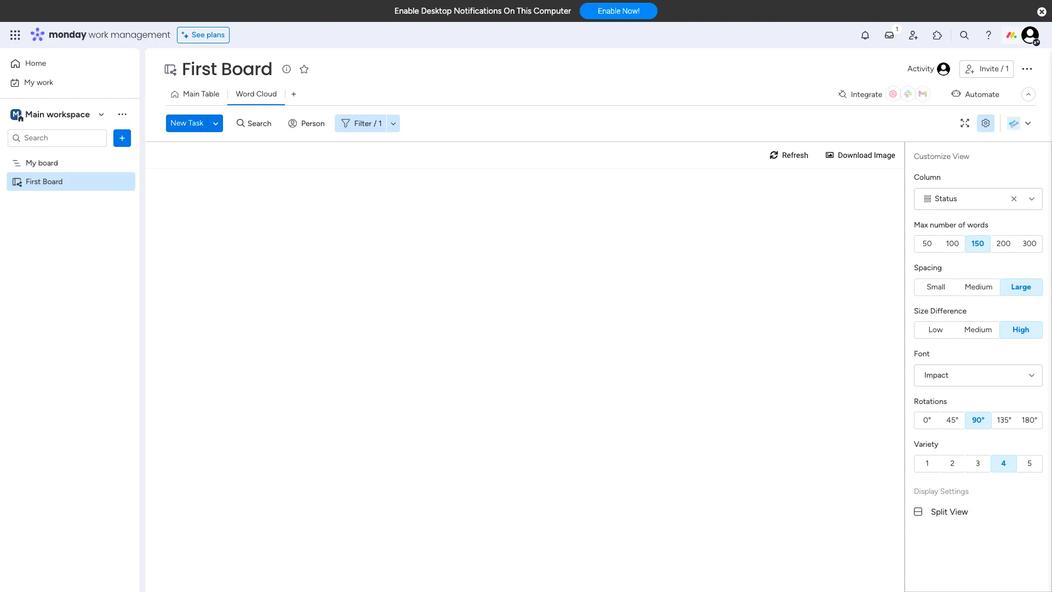 Task type: locate. For each thing, give the bounding box(es) containing it.
2
[[951, 459, 955, 468]]

150
[[972, 239, 985, 248]]

person
[[301, 119, 325, 128]]

0 vertical spatial shareable board image
[[163, 63, 177, 76]]

workspace options image
[[117, 109, 128, 120]]

1 left the arrow down icon
[[379, 119, 382, 128]]

main inside workspace selection element
[[25, 109, 44, 119]]

1 vertical spatial first
[[26, 177, 41, 186]]

2 button
[[941, 455, 966, 472]]

1 horizontal spatial enable
[[598, 7, 621, 15]]

size
[[915, 306, 929, 316]]

split view
[[932, 507, 969, 517]]

first board inside list box
[[26, 177, 63, 186]]

1 down variety
[[926, 459, 929, 468]]

dapulse integrations image
[[839, 90, 847, 98]]

1 vertical spatial view
[[950, 507, 969, 517]]

main right workspace image
[[25, 109, 44, 119]]

select product image
[[10, 30, 21, 41]]

work inside button
[[37, 78, 53, 87]]

45° button
[[941, 412, 966, 429]]

main inside button
[[183, 89, 200, 99]]

0 vertical spatial my
[[24, 78, 35, 87]]

word cloud button
[[228, 86, 285, 103]]

1 horizontal spatial work
[[89, 29, 108, 41]]

workspace
[[47, 109, 90, 119]]

first up main table
[[182, 56, 217, 81]]

0 horizontal spatial shareable board image
[[12, 176, 22, 187]]

notifications image
[[860, 30, 871, 41]]

monday work management
[[49, 29, 170, 41]]

Search field
[[245, 116, 278, 131]]

medium
[[965, 282, 993, 291], [965, 325, 993, 334]]

Search in workspace field
[[23, 132, 92, 144]]

1 vertical spatial my
[[26, 158, 36, 168]]

0 horizontal spatial 1
[[379, 119, 382, 128]]

medium up difference
[[965, 282, 993, 291]]

main
[[183, 89, 200, 99], [25, 109, 44, 119]]

medium button
[[958, 278, 1001, 296], [958, 321, 1000, 339]]

main left table
[[183, 89, 200, 99]]

board inside list box
[[43, 177, 63, 186]]

word cloud
[[236, 89, 277, 99]]

angle down image
[[213, 119, 218, 127]]

help image
[[984, 30, 995, 41]]

first down my board
[[26, 177, 41, 186]]

enable inside button
[[598, 7, 621, 15]]

1 vertical spatial 1
[[379, 119, 382, 128]]

board down board in the left of the page
[[43, 177, 63, 186]]

1 right invite
[[1006, 64, 1010, 73]]

list box
[[0, 151, 140, 339]]

1 vertical spatial work
[[37, 78, 53, 87]]

180° button
[[1018, 412, 1044, 429]]

view right customize
[[953, 152, 970, 161]]

my work
[[24, 78, 53, 87]]

/ inside button
[[1001, 64, 1004, 73]]

medium button for spacing
[[958, 278, 1001, 296]]

0 vertical spatial view
[[953, 152, 970, 161]]

0 horizontal spatial enable
[[395, 6, 419, 16]]

first board up table
[[182, 56, 273, 81]]

new task
[[171, 118, 203, 128]]

/ right filter
[[374, 119, 377, 128]]

first
[[182, 56, 217, 81], [26, 177, 41, 186]]

customize view
[[915, 152, 970, 161]]

rotations
[[915, 397, 948, 406]]

high
[[1013, 325, 1030, 334]]

settings
[[941, 487, 969, 496]]

1 horizontal spatial 1
[[926, 459, 929, 468]]

my for my work
[[24, 78, 35, 87]]

first board down my board
[[26, 177, 63, 186]]

board
[[38, 158, 58, 168]]

customize
[[915, 152, 951, 161]]

0 horizontal spatial first board
[[26, 177, 63, 186]]

/
[[1001, 64, 1004, 73], [374, 119, 377, 128]]

first board
[[182, 56, 273, 81], [26, 177, 63, 186]]

see plans button
[[177, 27, 230, 43]]

First Board field
[[179, 56, 275, 81]]

1 vertical spatial main
[[25, 109, 44, 119]]

m
[[13, 109, 19, 119]]

enable left desktop
[[395, 6, 419, 16]]

my left board in the left of the page
[[26, 158, 36, 168]]

100 button
[[941, 235, 966, 253]]

1 horizontal spatial main
[[183, 89, 200, 99]]

0 vertical spatial /
[[1001, 64, 1004, 73]]

5
[[1028, 459, 1033, 468]]

0 vertical spatial 1
[[1006, 64, 1010, 73]]

workspace selection element
[[10, 108, 92, 122]]

medium for size difference
[[965, 325, 993, 334]]

medium button up difference
[[958, 278, 1001, 296]]

activity
[[908, 64, 935, 73]]

2 horizontal spatial 1
[[1006, 64, 1010, 73]]

1 vertical spatial /
[[374, 119, 377, 128]]

0 vertical spatial main
[[183, 89, 200, 99]]

0 horizontal spatial first
[[26, 177, 41, 186]]

display settings
[[915, 487, 969, 496]]

1 for invite / 1
[[1006, 64, 1010, 73]]

1 vertical spatial first board
[[26, 177, 63, 186]]

search everything image
[[960, 30, 971, 41]]

300
[[1023, 239, 1037, 248]]

3 button
[[966, 455, 991, 472]]

1 horizontal spatial first
[[182, 56, 217, 81]]

option
[[0, 153, 140, 155]]

invite / 1 button
[[960, 60, 1014, 78]]

desktop
[[421, 6, 452, 16]]

options image
[[117, 132, 128, 143]]

0 horizontal spatial work
[[37, 78, 53, 87]]

enable left now!
[[598, 7, 621, 15]]

view for split view
[[950, 507, 969, 517]]

0 vertical spatial first
[[182, 56, 217, 81]]

workspace image
[[10, 108, 21, 120]]

word
[[236, 89, 255, 99]]

main table button
[[166, 86, 228, 103]]

column
[[915, 173, 941, 182]]

1 horizontal spatial /
[[1001, 64, 1004, 73]]

2 vertical spatial 1
[[926, 459, 929, 468]]

1 vertical spatial medium
[[965, 325, 993, 334]]

0 horizontal spatial board
[[43, 177, 63, 186]]

cloud
[[257, 89, 277, 99]]

0 horizontal spatial main
[[25, 109, 44, 119]]

board up word
[[221, 56, 273, 81]]

100
[[947, 239, 960, 248]]

200 button
[[991, 235, 1018, 253]]

1 horizontal spatial first board
[[182, 56, 273, 81]]

1 horizontal spatial board
[[221, 56, 273, 81]]

person button
[[284, 115, 331, 132]]

medium button down difference
[[958, 321, 1000, 339]]

board
[[221, 56, 273, 81], [43, 177, 63, 186]]

4 button
[[991, 455, 1018, 472]]

/ for invite
[[1001, 64, 1004, 73]]

view
[[953, 152, 970, 161], [950, 507, 969, 517]]

add to favorites image
[[299, 63, 310, 74]]

impact
[[925, 370, 949, 380]]

management
[[111, 29, 170, 41]]

my down home
[[24, 78, 35, 87]]

my
[[24, 78, 35, 87], [26, 158, 36, 168]]

work for monday
[[89, 29, 108, 41]]

automate
[[966, 90, 1000, 99]]

spacing
[[915, 263, 943, 273]]

0 vertical spatial medium button
[[958, 278, 1001, 296]]

0 vertical spatial medium
[[965, 282, 993, 291]]

settings image
[[978, 119, 995, 127]]

300 button
[[1018, 235, 1044, 253]]

my inside button
[[24, 78, 35, 87]]

view right split
[[950, 507, 969, 517]]

inbox image
[[884, 30, 895, 41]]

0 horizontal spatial /
[[374, 119, 377, 128]]

enable now! button
[[580, 3, 658, 19]]

/ right invite
[[1001, 64, 1004, 73]]

medium down difference
[[965, 325, 993, 334]]

work right the monday
[[89, 29, 108, 41]]

v2 split view image
[[915, 506, 923, 518]]

work down home
[[37, 78, 53, 87]]

1 vertical spatial medium button
[[958, 321, 1000, 339]]

0 vertical spatial first board
[[182, 56, 273, 81]]

enable now!
[[598, 7, 640, 15]]

0 vertical spatial work
[[89, 29, 108, 41]]

medium for spacing
[[965, 282, 993, 291]]

1 vertical spatial board
[[43, 177, 63, 186]]

shareable board image
[[163, 63, 177, 76], [12, 176, 22, 187]]

now!
[[623, 7, 640, 15]]



Task type: describe. For each thing, give the bounding box(es) containing it.
see
[[192, 30, 205, 39]]

display
[[915, 487, 939, 496]]

my for my board
[[26, 158, 36, 168]]

50 button
[[915, 235, 941, 253]]

new task button
[[166, 115, 208, 132]]

jacob simon image
[[1022, 26, 1040, 44]]

notifications
[[454, 6, 502, 16]]

45°
[[947, 416, 959, 425]]

options image
[[1021, 62, 1034, 75]]

work for my
[[37, 78, 53, 87]]

open full screen image
[[957, 119, 974, 127]]

arrow down image
[[387, 117, 400, 130]]

show board description image
[[280, 64, 294, 75]]

main workspace
[[25, 109, 90, 119]]

enable desktop notifications on this computer
[[395, 6, 571, 16]]

180°
[[1022, 416, 1038, 425]]

low
[[929, 325, 944, 334]]

0 vertical spatial board
[[221, 56, 273, 81]]

dapulse close image
[[1038, 7, 1047, 18]]

/ for filter
[[374, 119, 377, 128]]

split
[[932, 507, 948, 517]]

large button
[[1001, 278, 1044, 296]]

filter / 1
[[355, 119, 382, 128]]

135°
[[998, 416, 1012, 425]]

invite / 1
[[980, 64, 1010, 73]]

task
[[188, 118, 203, 128]]

home button
[[7, 55, 118, 72]]

200
[[997, 239, 1011, 248]]

of
[[959, 220, 966, 229]]

variety
[[915, 440, 939, 449]]

my work button
[[7, 74, 118, 91]]

max
[[915, 220, 929, 229]]

add view image
[[292, 90, 296, 98]]

small
[[927, 282, 946, 291]]

font
[[915, 349, 930, 359]]

words
[[968, 220, 989, 229]]

status
[[935, 194, 958, 203]]

plans
[[207, 30, 225, 39]]

main table
[[183, 89, 220, 99]]

1 for filter / 1
[[379, 119, 382, 128]]

main for main table
[[183, 89, 200, 99]]

v2 search image
[[237, 117, 245, 130]]

medium button for size difference
[[958, 321, 1000, 339]]

apps image
[[933, 30, 944, 41]]

invite
[[980, 64, 1000, 73]]

new
[[171, 118, 187, 128]]

this
[[517, 6, 532, 16]]

low button
[[915, 321, 958, 339]]

enable for enable desktop notifications on this computer
[[395, 6, 419, 16]]

v2 status outline image
[[925, 195, 932, 203]]

filter
[[355, 119, 372, 128]]

90° button
[[966, 412, 992, 429]]

enable for enable now!
[[598, 7, 621, 15]]

high button
[[1000, 321, 1044, 339]]

3
[[976, 459, 981, 468]]

small button
[[915, 278, 958, 296]]

my board
[[26, 158, 58, 168]]

difference
[[931, 306, 967, 316]]

1 horizontal spatial shareable board image
[[163, 63, 177, 76]]

5 button
[[1018, 455, 1044, 472]]

90°
[[973, 416, 985, 425]]

main for main workspace
[[25, 109, 44, 119]]

computer
[[534, 6, 571, 16]]

monday
[[49, 29, 86, 41]]

1 vertical spatial shareable board image
[[12, 176, 22, 187]]

list box containing my board
[[0, 151, 140, 339]]

large
[[1012, 282, 1032, 291]]

0°
[[924, 416, 932, 425]]

on
[[504, 6, 515, 16]]

view for customize view
[[953, 152, 970, 161]]

table
[[202, 89, 220, 99]]

number
[[931, 220, 957, 229]]

1 button
[[915, 455, 941, 472]]

1 image
[[893, 22, 903, 35]]

autopilot image
[[952, 87, 961, 101]]

max number of words
[[915, 220, 989, 229]]

home
[[25, 59, 46, 68]]

activity button
[[904, 60, 956, 78]]

integrate
[[852, 90, 883, 99]]

0° button
[[915, 412, 941, 429]]

50
[[923, 239, 933, 248]]

size difference
[[915, 306, 967, 316]]

135° button
[[992, 412, 1018, 429]]

invite members image
[[909, 30, 920, 41]]

150 button
[[966, 235, 991, 253]]

collapse board header image
[[1025, 90, 1034, 99]]



Task type: vqa. For each thing, say whether or not it's contained in the screenshot.
Roy Mann icon
no



